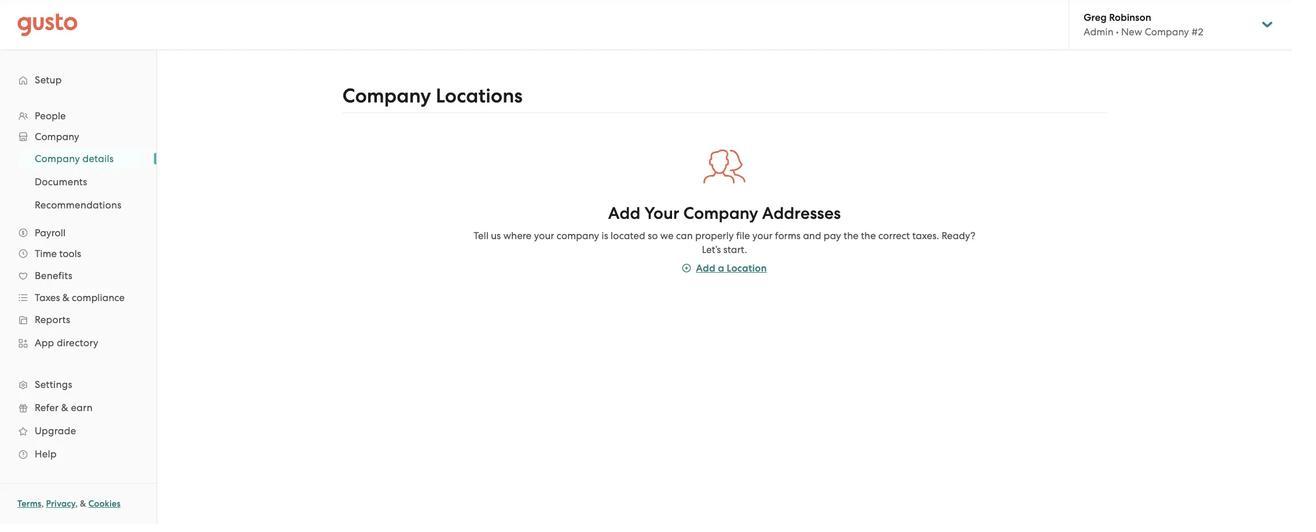 Task type: locate. For each thing, give the bounding box(es) containing it.
tell
[[474, 230, 489, 241]]

company
[[1145, 26, 1190, 38], [343, 84, 431, 108], [35, 131, 79, 142], [35, 153, 80, 164], [684, 203, 759, 223]]

greg
[[1084, 12, 1107, 24]]

addresses
[[762, 203, 841, 223]]

ready?
[[942, 230, 976, 241]]

company locations
[[343, 84, 523, 108]]

1 horizontal spatial the
[[861, 230, 876, 241]]

2 list from the top
[[0, 147, 156, 217]]

& left earn
[[61, 402, 68, 414]]

0 horizontal spatial add
[[608, 203, 641, 223]]

refer & earn
[[35, 402, 93, 414]]

payroll button
[[12, 222, 145, 243]]

0 vertical spatial add
[[608, 203, 641, 223]]

1 vertical spatial &
[[61, 402, 68, 414]]

settings link
[[12, 374, 145, 395]]

payroll
[[35, 227, 66, 239]]

cookies
[[88, 499, 121, 509]]

compliance
[[72, 292, 125, 303]]

where
[[504, 230, 532, 241]]

0 horizontal spatial ,
[[41, 499, 44, 509]]

location
[[727, 262, 767, 274]]

upgrade link
[[12, 420, 145, 441]]

so
[[648, 230, 658, 241]]

settings
[[35, 379, 72, 390]]

reports
[[35, 314, 70, 326]]

& left cookies at left bottom
[[80, 499, 86, 509]]

located
[[611, 230, 646, 241]]

benefits link
[[12, 265, 145, 286]]

app directory link
[[12, 332, 145, 353]]

the
[[844, 230, 859, 241], [861, 230, 876, 241]]

company inside 'company details' link
[[35, 153, 80, 164]]

company inside company dropdown button
[[35, 131, 79, 142]]

robinson
[[1110, 12, 1152, 24]]

let's
[[702, 244, 721, 255]]

and
[[803, 230, 822, 241]]

1 list from the top
[[0, 105, 156, 466]]

the right pay
[[844, 230, 859, 241]]

add up located
[[608, 203, 641, 223]]

1 the from the left
[[844, 230, 859, 241]]

refer
[[35, 402, 59, 414]]

refer & earn link
[[12, 397, 145, 418]]

correct
[[879, 230, 910, 241]]

help
[[35, 448, 57, 460]]

&
[[62, 292, 69, 303], [61, 402, 68, 414], [80, 499, 86, 509]]

earn
[[71, 402, 93, 414]]

can
[[676, 230, 693, 241]]

is
[[602, 230, 609, 241]]

add inside button
[[696, 262, 716, 274]]

company details link
[[21, 148, 145, 169]]

directory
[[57, 337, 98, 349]]

•
[[1117, 26, 1119, 38]]

cookies button
[[88, 497, 121, 511]]

list
[[0, 105, 156, 466], [0, 147, 156, 217]]

, left cookies at left bottom
[[75, 499, 78, 509]]

your right where
[[534, 230, 554, 241]]

0 horizontal spatial the
[[844, 230, 859, 241]]

,
[[41, 499, 44, 509], [75, 499, 78, 509]]

add a location
[[696, 262, 767, 274]]

add
[[608, 203, 641, 223], [696, 262, 716, 274]]

taxes.
[[913, 230, 940, 241]]

& right "taxes"
[[62, 292, 69, 303]]

1 vertical spatial add
[[696, 262, 716, 274]]

0 horizontal spatial your
[[534, 230, 554, 241]]

list containing people
[[0, 105, 156, 466]]

the left correct
[[861, 230, 876, 241]]

admin
[[1084, 26, 1114, 38]]

2 the from the left
[[861, 230, 876, 241]]

1 your from the left
[[534, 230, 554, 241]]

1 horizontal spatial ,
[[75, 499, 78, 509]]

company
[[557, 230, 600, 241]]

, left 'privacy' at left bottom
[[41, 499, 44, 509]]

& inside dropdown button
[[62, 292, 69, 303]]

people
[[35, 110, 66, 122]]

company button
[[12, 126, 145, 147]]

new
[[1122, 26, 1143, 38]]

pay
[[824, 230, 842, 241]]

add for add a location
[[696, 262, 716, 274]]

terms , privacy , & cookies
[[17, 499, 121, 509]]

0 vertical spatial &
[[62, 292, 69, 303]]

terms link
[[17, 499, 41, 509]]

benefits
[[35, 270, 72, 281]]

company details
[[35, 153, 114, 164]]

1 horizontal spatial your
[[753, 230, 773, 241]]

1 horizontal spatial add
[[696, 262, 716, 274]]

reports link
[[12, 309, 145, 330]]

privacy
[[46, 499, 75, 509]]

home image
[[17, 13, 78, 36]]

add left a
[[696, 262, 716, 274]]

taxes & compliance button
[[12, 287, 145, 308]]

your
[[534, 230, 554, 241], [753, 230, 773, 241]]

taxes & compliance
[[35, 292, 125, 303]]

& for earn
[[61, 402, 68, 414]]

your right the file
[[753, 230, 773, 241]]

company for company details
[[35, 153, 80, 164]]



Task type: describe. For each thing, give the bounding box(es) containing it.
setup
[[35, 74, 62, 86]]

list containing company details
[[0, 147, 156, 217]]

forms
[[775, 230, 801, 241]]

documents
[[35, 176, 87, 188]]

privacy link
[[46, 499, 75, 509]]

us
[[491, 230, 501, 241]]

recommendations link
[[21, 195, 145, 215]]

tools
[[59, 248, 81, 259]]

help link
[[12, 444, 145, 465]]

tell us where your company is located so we can properly file your forms and pay the the correct taxes. ready? let's start.
[[474, 230, 976, 255]]

people button
[[12, 105, 145, 126]]

2 vertical spatial &
[[80, 499, 86, 509]]

upgrade
[[35, 425, 76, 437]]

2 your from the left
[[753, 230, 773, 241]]

2 , from the left
[[75, 499, 78, 509]]

company inside "greg robinson admin • new company #2"
[[1145, 26, 1190, 38]]

details
[[83, 153, 114, 164]]

add a location button
[[682, 262, 767, 275]]

start.
[[724, 244, 747, 255]]

recommendations
[[35, 199, 122, 211]]

& for compliance
[[62, 292, 69, 303]]

terms
[[17, 499, 41, 509]]

time
[[35, 248, 57, 259]]

company for company
[[35, 131, 79, 142]]

a
[[718, 262, 725, 274]]

app
[[35, 337, 54, 349]]

app directory
[[35, 337, 98, 349]]

1 , from the left
[[41, 499, 44, 509]]

gusto navigation element
[[0, 50, 156, 484]]

taxes
[[35, 292, 60, 303]]

your
[[645, 203, 680, 223]]

setup link
[[12, 70, 145, 90]]

greg robinson admin • new company #2
[[1084, 12, 1204, 38]]

properly
[[696, 230, 734, 241]]

add your company addresses
[[608, 203, 841, 223]]

locations
[[436, 84, 523, 108]]

time tools button
[[12, 243, 145, 264]]

#2
[[1192, 26, 1204, 38]]

company for company locations
[[343, 84, 431, 108]]

time tools
[[35, 248, 81, 259]]

add for add your company addresses
[[608, 203, 641, 223]]

file
[[737, 230, 750, 241]]

we
[[661, 230, 674, 241]]

company addresses image
[[703, 145, 747, 188]]

documents link
[[21, 171, 145, 192]]



Task type: vqa. For each thing, say whether or not it's contained in the screenshot.
Refer & earn link
yes



